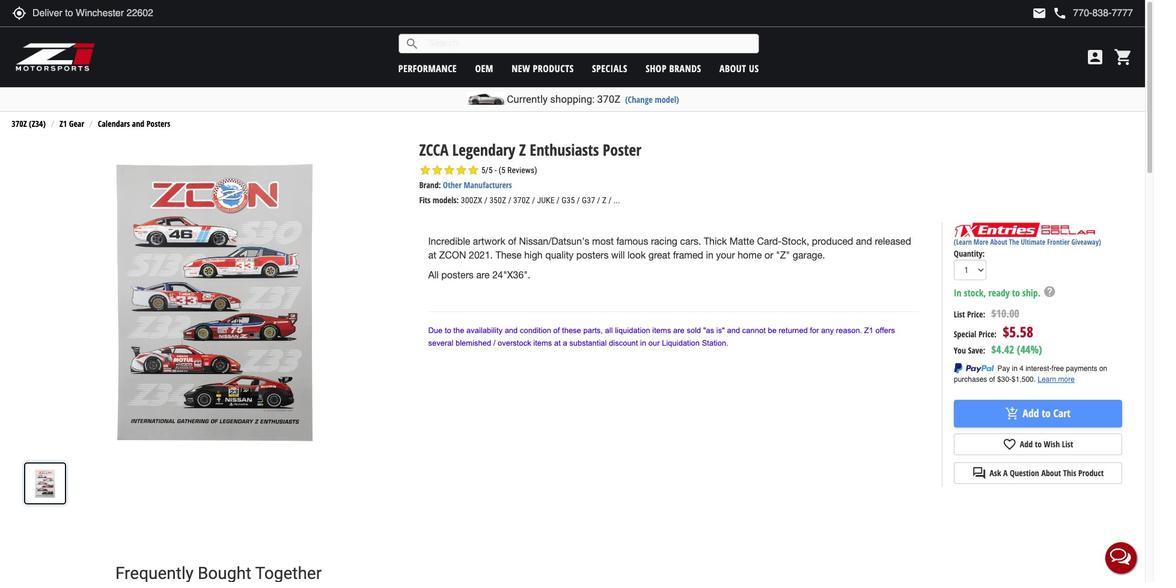 Task type: vqa. For each thing, say whether or not it's contained in the screenshot.


Task type: locate. For each thing, give the bounding box(es) containing it.
list inside 'favorite_border add to wish list'
[[1062, 438, 1074, 450]]

mail
[[1033, 6, 1047, 20]]

to left wish
[[1035, 438, 1042, 450]]

posters down most
[[576, 249, 609, 260]]

1 horizontal spatial z
[[602, 196, 607, 205]]

0 horizontal spatial z
[[519, 139, 526, 161]]

are down the 2021. at the top
[[476, 269, 490, 280]]

items down condition
[[533, 339, 552, 348]]

add for add to cart
[[1023, 406, 1039, 420]]

0 vertical spatial z
[[519, 139, 526, 161]]

list inside list price: $10.00
[[954, 308, 965, 320]]

released
[[875, 236, 911, 246]]

the
[[454, 326, 464, 335]]

zcca
[[419, 139, 449, 161]]

/ down availability
[[494, 339, 496, 348]]

list up special
[[954, 308, 965, 320]]

nissan/datsun's
[[519, 236, 590, 246]]

in stock, ready to ship. help
[[954, 285, 1056, 300]]

about left this
[[1042, 467, 1061, 478]]

of up 'these'
[[508, 236, 517, 246]]

items up our
[[653, 326, 671, 335]]

1 horizontal spatial 370z
[[513, 196, 530, 205]]

account_box link
[[1083, 47, 1108, 67]]

at inside incredible artwork of nissan/datsun's most famous racing cars. thick matte card-stock, produced and released at zcon 2021. these high quality posters will look great framed in your home or "z" garage.
[[428, 249, 437, 260]]

to left ship.
[[1012, 286, 1020, 300]]

posters
[[576, 249, 609, 260], [442, 269, 474, 280]]

oem link
[[475, 62, 494, 75]]

help
[[1043, 285, 1056, 298]]

(learn more about the ultimate frontier giveaway) link
[[954, 237, 1101, 247]]

1 vertical spatial at
[[554, 339, 561, 348]]

the
[[1009, 237, 1020, 247]]

1 horizontal spatial items
[[653, 326, 671, 335]]

1 vertical spatial price:
[[979, 328, 997, 339]]

2 vertical spatial 370z
[[513, 196, 530, 205]]

to inside in stock, ready to ship. help
[[1012, 286, 1020, 300]]

g37
[[582, 196, 595, 205]]

1 horizontal spatial in
[[706, 249, 714, 260]]

add
[[1023, 406, 1039, 420], [1020, 438, 1033, 450]]

0 horizontal spatial about
[[720, 62, 747, 75]]

posters
[[146, 118, 170, 129]]

0 vertical spatial add
[[1023, 406, 1039, 420]]

cannot
[[742, 326, 766, 335]]

0 horizontal spatial at
[[428, 249, 437, 260]]

specials link
[[592, 62, 628, 75]]

be
[[768, 326, 777, 335]]

about us
[[720, 62, 759, 75]]

at left a on the bottom of the page
[[554, 339, 561, 348]]

0 vertical spatial at
[[428, 249, 437, 260]]

my_location
[[12, 6, 26, 20]]

0 vertical spatial about
[[720, 62, 747, 75]]

$10.00
[[992, 306, 1020, 320]]

1 horizontal spatial posters
[[576, 249, 609, 260]]

parts,
[[583, 326, 603, 335]]

most
[[592, 236, 614, 246]]

of left these
[[554, 326, 560, 335]]

0 horizontal spatial items
[[533, 339, 552, 348]]

2 horizontal spatial about
[[1042, 467, 1061, 478]]

0 vertical spatial list
[[954, 308, 965, 320]]

are inside due to the availability and condition of these parts, all liquidation items are sold "as is" and cannot be returned for any reason. z1 offers several blemished / overstock items at a substantial discount in our liquidation station.
[[673, 326, 685, 335]]

0 horizontal spatial are
[[476, 269, 490, 280]]

search
[[405, 36, 420, 51]]

z right legendary
[[519, 139, 526, 161]]

in inside due to the availability and condition of these parts, all liquidation items are sold "as is" and cannot be returned for any reason. z1 offers several blemished / overstock items at a substantial discount in our liquidation station.
[[640, 339, 646, 348]]

z1 gear
[[59, 118, 84, 129]]

shop
[[646, 62, 667, 75]]

you
[[954, 344, 966, 356]]

0 vertical spatial price:
[[967, 308, 986, 320]]

0 vertical spatial are
[[476, 269, 490, 280]]

z
[[519, 139, 526, 161], [602, 196, 607, 205]]

1 vertical spatial z
[[602, 196, 607, 205]]

...
[[614, 196, 620, 205]]

are
[[476, 269, 490, 280], [673, 326, 685, 335]]

are up liquidation
[[673, 326, 685, 335]]

question_answer
[[972, 466, 987, 480]]

Search search field
[[420, 34, 759, 53]]

1 vertical spatial 370z
[[12, 118, 27, 129]]

price: up save: at the bottom right of page
[[979, 328, 997, 339]]

add inside add_shopping_cart add to cart
[[1023, 406, 1039, 420]]

ultimate
[[1021, 237, 1046, 247]]

2 vertical spatial about
[[1042, 467, 1061, 478]]

(change model) link
[[625, 94, 679, 105]]

0 vertical spatial z1
[[59, 118, 67, 129]]

phone
[[1053, 6, 1067, 20]]

in
[[954, 286, 962, 300]]

shopping_cart
[[1114, 47, 1133, 67]]

370z left the (z34)
[[12, 118, 27, 129]]

other manufacturers link
[[443, 179, 512, 191]]

370z (z34)
[[12, 118, 46, 129]]

stock,
[[782, 236, 809, 246]]

0 vertical spatial items
[[653, 326, 671, 335]]

due
[[428, 326, 443, 335]]

and left released
[[856, 236, 872, 246]]

in inside incredible artwork of nissan/datsun's most famous racing cars. thick matte card-stock, produced and released at zcon 2021. these high quality posters will look great framed in your home or "z" garage.
[[706, 249, 714, 260]]

brand:
[[419, 179, 441, 191]]

0 vertical spatial in
[[706, 249, 714, 260]]

0 horizontal spatial z1
[[59, 118, 67, 129]]

availability
[[467, 326, 503, 335]]

1 horizontal spatial z1
[[865, 326, 874, 335]]

and left posters
[[132, 118, 144, 129]]

this
[[1064, 467, 1077, 478]]

1 vertical spatial of
[[554, 326, 560, 335]]

items
[[653, 326, 671, 335], [533, 339, 552, 348]]

price: down the stock,
[[967, 308, 986, 320]]

posters inside incredible artwork of nissan/datsun's most famous racing cars. thick matte card-stock, produced and released at zcon 2021. these high quality posters will look great framed in your home or "z" garage.
[[576, 249, 609, 260]]

1 horizontal spatial at
[[554, 339, 561, 348]]

1 horizontal spatial about
[[991, 237, 1008, 247]]

/ right "g37"
[[597, 196, 600, 205]]

due to the availability and condition of these parts, all liquidation items are sold "as is" and cannot be returned for any reason. z1 offers several blemished / overstock items at a substantial discount in our liquidation station.
[[428, 326, 895, 348]]

ask
[[990, 467, 1001, 478]]

about left us
[[720, 62, 747, 75]]

in down thick
[[706, 249, 714, 260]]

add right favorite_border
[[1020, 438, 1033, 450]]

1 vertical spatial z1
[[865, 326, 874, 335]]

about inside question_answer ask a question about this product
[[1042, 467, 1061, 478]]

(z34)
[[29, 118, 46, 129]]

gear
[[69, 118, 84, 129]]

ready
[[989, 286, 1010, 300]]

favorite_border
[[1003, 437, 1017, 451]]

all posters are 24"x36".
[[428, 269, 531, 280]]

add_shopping_cart add to cart
[[1005, 406, 1071, 421]]

/ left "g37"
[[577, 196, 580, 205]]

at up all
[[428, 249, 437, 260]]

about left the
[[991, 237, 1008, 247]]

0 horizontal spatial in
[[640, 339, 646, 348]]

shop brands link
[[646, 62, 701, 75]]

new
[[512, 62, 530, 75]]

1 horizontal spatial are
[[673, 326, 685, 335]]

price: inside list price: $10.00
[[967, 308, 986, 320]]

liquidation
[[662, 339, 700, 348]]

fits
[[419, 194, 431, 206]]

0 horizontal spatial posters
[[442, 269, 474, 280]]

1 vertical spatial items
[[533, 339, 552, 348]]

5/5 -
[[481, 166, 497, 175]]

about
[[720, 62, 747, 75], [991, 237, 1008, 247], [1042, 467, 1061, 478]]

1 vertical spatial add
[[1020, 438, 1033, 450]]

1 horizontal spatial of
[[554, 326, 560, 335]]

1 vertical spatial are
[[673, 326, 685, 335]]

370z right 350z
[[513, 196, 530, 205]]

1 vertical spatial in
[[640, 339, 646, 348]]

of inside incredible artwork of nissan/datsun's most famous racing cars. thick matte card-stock, produced and released at zcon 2021. these high quality posters will look great framed in your home or "z" garage.
[[508, 236, 517, 246]]

all
[[605, 326, 613, 335]]

0 horizontal spatial of
[[508, 236, 517, 246]]

oem
[[475, 62, 494, 75]]

card-
[[757, 236, 782, 246]]

z1 left gear at the left
[[59, 118, 67, 129]]

list right wish
[[1062, 438, 1074, 450]]

to left "the"
[[445, 326, 451, 335]]

0 vertical spatial of
[[508, 236, 517, 246]]

performance
[[398, 62, 457, 75]]

0 vertical spatial posters
[[576, 249, 609, 260]]

370z left (change
[[597, 93, 621, 105]]

add inside 'favorite_border add to wish list'
[[1020, 438, 1033, 450]]

1 vertical spatial posters
[[442, 269, 474, 280]]

to inside 'favorite_border add to wish list'
[[1035, 438, 1042, 450]]

1 horizontal spatial list
[[1062, 438, 1074, 450]]

in left our
[[640, 339, 646, 348]]

z1 left offers
[[865, 326, 874, 335]]

1 vertical spatial list
[[1062, 438, 1074, 450]]

0 horizontal spatial list
[[954, 308, 965, 320]]

24"x36".
[[493, 269, 531, 280]]

home
[[738, 249, 762, 260]]

mail link
[[1033, 6, 1047, 20]]

our
[[649, 339, 660, 348]]

add right add_shopping_cart
[[1023, 406, 1039, 420]]

2 star from the left
[[431, 164, 443, 176]]

z left ...
[[602, 196, 607, 205]]

more
[[974, 237, 989, 247]]

1 vertical spatial about
[[991, 237, 1008, 247]]

(change
[[625, 94, 653, 105]]

300zx
[[461, 196, 483, 205]]

0 vertical spatial 370z
[[597, 93, 621, 105]]

all
[[428, 269, 439, 280]]

/ left 350z
[[484, 196, 488, 205]]

mail phone
[[1033, 6, 1067, 20]]

posters down zcon
[[442, 269, 474, 280]]

and up overstock
[[505, 326, 518, 335]]

to
[[1012, 286, 1020, 300], [445, 326, 451, 335], [1042, 406, 1051, 420], [1035, 438, 1042, 450]]

to left the cart
[[1042, 406, 1051, 420]]

price: inside special price: $5.58 you save: $4.42 (44%)
[[979, 328, 997, 339]]



Task type: describe. For each thing, give the bounding box(es) containing it.
/ right 350z
[[508, 196, 511, 205]]

condition
[[520, 326, 551, 335]]

models:
[[433, 194, 459, 206]]

cars.
[[680, 236, 701, 246]]

/ inside due to the availability and condition of these parts, all liquidation items are sold "as is" and cannot be returned for any reason. z1 offers several blemished / overstock items at a substantial discount in our liquidation station.
[[494, 339, 496, 348]]

specials
[[592, 62, 628, 75]]

incredible artwork of nissan/datsun's most famous racing cars. thick matte card-stock, produced and released at zcon 2021. these high quality posters will look great framed in your home or "z" garage.
[[428, 236, 911, 260]]

and right is"
[[727, 326, 740, 335]]

2 horizontal spatial 370z
[[597, 93, 621, 105]]

/ left ...
[[609, 196, 612, 205]]

(44%)
[[1017, 342, 1043, 356]]

of inside due to the availability and condition of these parts, all liquidation items are sold "as is" and cannot be returned for any reason. z1 offers several blemished / overstock items at a substantial discount in our liquidation station.
[[554, 326, 560, 335]]

calendars
[[98, 118, 130, 129]]

at inside due to the availability and condition of these parts, all liquidation items are sold "as is" and cannot be returned for any reason. z1 offers several blemished / overstock items at a substantial discount in our liquidation station.
[[554, 339, 561, 348]]

(learn more about the ultimate frontier giveaway)
[[954, 237, 1101, 247]]

price: for $10.00
[[967, 308, 986, 320]]

shopping_cart link
[[1111, 47, 1133, 67]]

"as
[[703, 326, 714, 335]]

new products link
[[512, 62, 574, 75]]

look
[[628, 249, 646, 260]]

"z"
[[776, 249, 790, 260]]

4 star from the left
[[455, 164, 467, 176]]

about us link
[[720, 62, 759, 75]]

0 horizontal spatial 370z
[[12, 118, 27, 129]]

special price: $5.58 you save: $4.42 (44%)
[[954, 321, 1043, 356]]

price: for $5.58
[[979, 328, 997, 339]]

garage.
[[793, 249, 825, 260]]

cart
[[1054, 406, 1071, 420]]

add for add to wish list
[[1020, 438, 1033, 450]]

currently shopping: 370z (change model)
[[507, 93, 679, 105]]

account_box
[[1086, 47, 1105, 67]]

to inside add_shopping_cart add to cart
[[1042, 406, 1051, 420]]

products
[[533, 62, 574, 75]]

racing
[[651, 236, 678, 246]]

famous
[[617, 236, 648, 246]]

wish
[[1044, 438, 1060, 450]]

save:
[[968, 344, 986, 356]]

juke
[[537, 196, 555, 205]]

brands
[[669, 62, 701, 75]]

liquidation
[[615, 326, 650, 335]]

a
[[563, 339, 567, 348]]

matte
[[730, 236, 755, 246]]

is"
[[717, 326, 725, 335]]

favorite_border add to wish list
[[1003, 437, 1074, 451]]

blemished
[[456, 339, 491, 348]]

or
[[765, 249, 774, 260]]

giveaway)
[[1072, 237, 1101, 247]]

will
[[611, 249, 625, 260]]

phone link
[[1053, 6, 1133, 20]]

shop brands
[[646, 62, 701, 75]]

370z inside the zcca legendary z enthusiasts poster star star star star star 5/5 - (5 reviews) brand: other manufacturers fits models: 300zx / 350z / 370z / juke / g35 / g37 / z / ...
[[513, 196, 530, 205]]

350z
[[490, 196, 506, 205]]

/ left g35
[[557, 196, 560, 205]]

discount
[[609, 339, 638, 348]]

z1 gear link
[[59, 118, 84, 129]]

offers
[[876, 326, 895, 335]]

returned
[[779, 326, 808, 335]]

substantial
[[570, 339, 607, 348]]

370z (z34) link
[[12, 118, 46, 129]]

several
[[428, 339, 454, 348]]

$5.58
[[1003, 321, 1034, 341]]

great
[[649, 249, 671, 260]]

$4.42
[[992, 342, 1015, 356]]

z1 inside due to the availability and condition of these parts, all liquidation items are sold "as is" and cannot be returned for any reason. z1 offers several blemished / overstock items at a substantial discount in our liquidation station.
[[865, 326, 874, 335]]

and inside incredible artwork of nissan/datsun's most famous racing cars. thick matte card-stock, produced and released at zcon 2021. these high quality posters will look great framed in your home or "z" garage.
[[856, 236, 872, 246]]

2021.
[[469, 249, 493, 260]]

1 star from the left
[[419, 164, 431, 176]]

produced
[[812, 236, 854, 246]]

ship.
[[1023, 286, 1041, 300]]

calendars and posters
[[98, 118, 170, 129]]

/ left 'juke'
[[532, 196, 535, 205]]

5 star from the left
[[467, 164, 479, 176]]

special
[[954, 328, 977, 339]]

incredible
[[428, 236, 470, 246]]

frontier
[[1048, 237, 1070, 247]]

z1 motorsports logo image
[[15, 42, 96, 72]]

add_shopping_cart
[[1005, 406, 1020, 421]]

g35
[[562, 196, 575, 205]]

these
[[496, 249, 522, 260]]

poster
[[603, 139, 642, 161]]

artwork
[[473, 236, 506, 246]]

quality
[[545, 249, 574, 260]]

thick
[[704, 236, 727, 246]]

zcca legendary z enthusiasts poster star star star star star 5/5 - (5 reviews) brand: other manufacturers fits models: 300zx / 350z / 370z / juke / g35 / g37 / z / ...
[[419, 139, 642, 206]]

currently
[[507, 93, 548, 105]]

to inside due to the availability and condition of these parts, all liquidation items are sold "as is" and cannot be returned for any reason. z1 offers several blemished / overstock items at a substantial discount in our liquidation station.
[[445, 326, 451, 335]]

new products
[[512, 62, 574, 75]]

reason.
[[836, 326, 862, 335]]

3 star from the left
[[443, 164, 455, 176]]

product
[[1079, 467, 1104, 478]]

for
[[810, 326, 819, 335]]

station.
[[702, 339, 729, 348]]

other
[[443, 179, 462, 191]]



